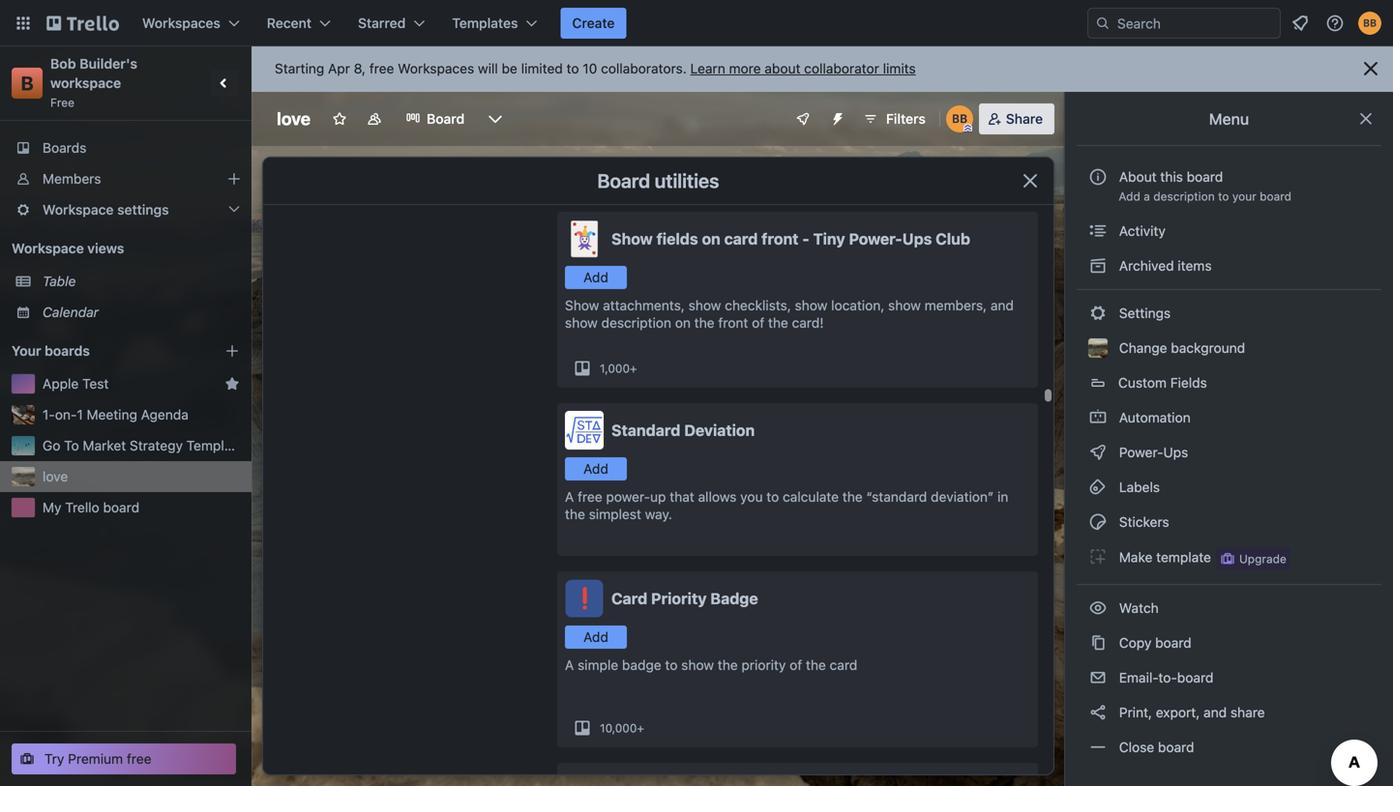 Task type: vqa. For each thing, say whether or not it's contained in the screenshot.
the gain cross team perspective
no



Task type: locate. For each thing, give the bounding box(es) containing it.
workspaces up board link
[[398, 60, 474, 76]]

boards
[[45, 343, 90, 359]]

1 a from the top
[[565, 489, 574, 505]]

email-to-board link
[[1077, 663, 1382, 694]]

1 vertical spatial love
[[43, 469, 68, 485]]

sm image left archived
[[1089, 256, 1108, 276]]

copy board
[[1116, 635, 1192, 651]]

ups left the club
[[903, 230, 932, 248]]

1 horizontal spatial workspaces
[[398, 60, 474, 76]]

0 vertical spatial on
[[702, 230, 721, 248]]

workspace
[[50, 75, 121, 91]]

0 horizontal spatial of
[[752, 315, 765, 331]]

fields
[[1171, 375, 1208, 391]]

3 sm image from the top
[[1089, 304, 1108, 323]]

custom fields
[[1119, 375, 1208, 391]]

sm image inside settings "link"
[[1089, 304, 1108, 323]]

1 vertical spatial front
[[719, 315, 748, 331]]

1 horizontal spatial love
[[277, 108, 311, 129]]

card right fields
[[725, 230, 758, 248]]

workspaces up workspace navigation collapse icon
[[142, 15, 221, 31]]

add up simple
[[584, 630, 609, 646]]

sm image left settings
[[1089, 304, 1108, 323]]

board up 'print, export, and share'
[[1178, 670, 1214, 686]]

email-to-board
[[1116, 670, 1214, 686]]

way.
[[645, 507, 673, 523]]

on inside show attachments, show checklists, show location, show members, and show description on the front of the card!
[[675, 315, 691, 331]]

description inside about this board add a description to your board
[[1154, 190, 1215, 203]]

1,000 +
[[600, 362, 637, 376]]

show
[[689, 298, 721, 314], [795, 298, 828, 314], [889, 298, 921, 314], [565, 315, 598, 331], [682, 658, 714, 674]]

menu
[[1210, 110, 1250, 128]]

1 horizontal spatial card
[[830, 658, 858, 674]]

1 horizontal spatial board
[[598, 169, 651, 192]]

6 sm image from the top
[[1089, 513, 1108, 532]]

upgrade button
[[1217, 548, 1291, 571]]

labels
[[1116, 480, 1160, 496]]

customize views image
[[486, 109, 505, 129]]

1 vertical spatial a
[[565, 658, 574, 674]]

0 horizontal spatial front
[[719, 315, 748, 331]]

sm image left stickers at the right of page
[[1089, 513, 1108, 532]]

add button up power-
[[565, 458, 627, 481]]

recent
[[267, 15, 312, 31]]

1 vertical spatial sm image
[[1089, 634, 1108, 653]]

1 vertical spatial free
[[578, 489, 603, 505]]

add up attachments,
[[584, 270, 609, 286]]

of
[[752, 315, 765, 331], [790, 658, 803, 674]]

builder's
[[79, 56, 138, 72]]

custom fields button
[[1077, 368, 1382, 399]]

the left 'priority' on the right of the page
[[718, 658, 738, 674]]

print,
[[1120, 705, 1153, 721]]

0 vertical spatial description
[[1154, 190, 1215, 203]]

power- right tiny
[[849, 230, 903, 248]]

market
[[83, 438, 126, 454]]

calendar link
[[43, 303, 240, 322]]

a left power-
[[565, 489, 574, 505]]

ups down automation
[[1164, 445, 1189, 461]]

0 horizontal spatial card
[[725, 230, 758, 248]]

0 horizontal spatial and
[[991, 298, 1014, 314]]

0 vertical spatial front
[[762, 230, 799, 248]]

sm image inside the email-to-board link
[[1089, 669, 1108, 688]]

Search field
[[1111, 9, 1280, 38]]

add button up simple
[[565, 626, 627, 649]]

tiny
[[814, 230, 846, 248]]

0 horizontal spatial on
[[675, 315, 691, 331]]

1 vertical spatial workspace
[[12, 241, 84, 256]]

1 vertical spatial add button
[[565, 458, 627, 481]]

change background
[[1116, 340, 1246, 356]]

your boards
[[12, 343, 90, 359]]

sm image inside copy board link
[[1089, 634, 1108, 653]]

on down attachments,
[[675, 315, 691, 331]]

+ up standard
[[630, 362, 637, 376]]

watch link
[[1077, 593, 1382, 624]]

more
[[729, 60, 761, 76]]

sm image inside power-ups link
[[1089, 443, 1108, 463]]

workspace views
[[12, 241, 124, 256]]

add
[[1119, 190, 1141, 203], [584, 270, 609, 286], [584, 461, 609, 477], [584, 630, 609, 646]]

0 vertical spatial of
[[752, 315, 765, 331]]

2 vertical spatial add button
[[565, 626, 627, 649]]

on-
[[55, 407, 77, 423]]

0 vertical spatial power-
[[849, 230, 903, 248]]

10,000
[[600, 722, 637, 736]]

badge
[[622, 658, 662, 674]]

add up power-
[[584, 461, 609, 477]]

2 sm image from the top
[[1089, 256, 1108, 276]]

0 horizontal spatial ups
[[903, 230, 932, 248]]

0 vertical spatial sm image
[[1089, 408, 1108, 428]]

love up my at the left bottom of the page
[[43, 469, 68, 485]]

and
[[991, 298, 1014, 314], [1204, 705, 1227, 721]]

3 add button from the top
[[565, 626, 627, 649]]

1 horizontal spatial and
[[1204, 705, 1227, 721]]

+
[[630, 362, 637, 376], [637, 722, 645, 736]]

a simple badge to show the priority of the card
[[565, 658, 858, 674]]

activity link
[[1077, 216, 1382, 247]]

to left your
[[1219, 190, 1230, 203]]

settings
[[117, 202, 169, 218]]

sm image left the labels
[[1089, 478, 1108, 497]]

5 sm image from the top
[[1089, 478, 1108, 497]]

sm image
[[1089, 222, 1108, 241], [1089, 256, 1108, 276], [1089, 304, 1108, 323], [1089, 443, 1108, 463], [1089, 478, 1108, 497], [1089, 513, 1108, 532], [1089, 548, 1108, 567], [1089, 599, 1108, 618], [1089, 669, 1108, 688], [1089, 704, 1108, 723], [1089, 738, 1108, 758]]

1 horizontal spatial free
[[370, 60, 394, 76]]

card right 'priority' on the right of the page
[[830, 658, 858, 674]]

sm image inside automation 'link'
[[1089, 408, 1108, 428]]

4 sm image from the top
[[1089, 443, 1108, 463]]

sm image left power-ups
[[1089, 443, 1108, 463]]

a inside a free power-up that allows you to calculate the "standard deviation" in the simplest way.
[[565, 489, 574, 505]]

0 vertical spatial add button
[[565, 266, 627, 289]]

1 vertical spatial show
[[565, 298, 599, 314]]

power- up the labels
[[1120, 445, 1164, 461]]

card!
[[792, 315, 824, 331]]

1 vertical spatial +
[[637, 722, 645, 736]]

0 vertical spatial show
[[612, 230, 653, 248]]

10 sm image from the top
[[1089, 704, 1108, 723]]

front left -
[[762, 230, 799, 248]]

sm image left watch
[[1089, 599, 1108, 618]]

0 horizontal spatial workspaces
[[142, 15, 221, 31]]

1 horizontal spatial power-
[[1120, 445, 1164, 461]]

1 sm image from the top
[[1089, 222, 1108, 241]]

1 sm image from the top
[[1089, 408, 1108, 428]]

love left star or unstar board image
[[277, 108, 311, 129]]

sm image left email-
[[1089, 669, 1108, 688]]

0 vertical spatial love
[[277, 108, 311, 129]]

1 horizontal spatial description
[[1154, 190, 1215, 203]]

2 a from the top
[[565, 658, 574, 674]]

sm image inside labels link
[[1089, 478, 1108, 497]]

0 horizontal spatial free
[[127, 752, 151, 768]]

2 vertical spatial free
[[127, 752, 151, 768]]

2 add button from the top
[[565, 458, 627, 481]]

+ down the badge
[[637, 722, 645, 736]]

sm image
[[1089, 408, 1108, 428], [1089, 634, 1108, 653]]

1 vertical spatial workspaces
[[398, 60, 474, 76]]

sm image left copy in the bottom of the page
[[1089, 634, 1108, 653]]

workspace navigation collapse icon image
[[211, 70, 238, 97]]

workspace settings
[[43, 202, 169, 218]]

board left utilities
[[598, 169, 651, 192]]

sm image left make
[[1089, 548, 1108, 567]]

simple
[[578, 658, 619, 674]]

1 vertical spatial on
[[675, 315, 691, 331]]

8 sm image from the top
[[1089, 599, 1108, 618]]

1 horizontal spatial on
[[702, 230, 721, 248]]

0 vertical spatial workspace
[[43, 202, 114, 218]]

-
[[803, 230, 810, 248]]

limited
[[521, 60, 563, 76]]

sm image inside watch link
[[1089, 599, 1108, 618]]

trello
[[65, 500, 99, 516]]

card priority badge
[[612, 590, 758, 608]]

0 notifications image
[[1289, 12, 1312, 35]]

sm image left print,
[[1089, 704, 1108, 723]]

love inside board name 'text field'
[[277, 108, 311, 129]]

export,
[[1156, 705, 1200, 721]]

2 horizontal spatial free
[[578, 489, 603, 505]]

apple
[[43, 376, 79, 392]]

to left the "10"
[[567, 60, 579, 76]]

board right your
[[1260, 190, 1292, 203]]

1 vertical spatial description
[[602, 315, 672, 331]]

to right you
[[767, 489, 779, 505]]

1 vertical spatial and
[[1204, 705, 1227, 721]]

try premium free button
[[12, 744, 236, 775]]

show left fields
[[612, 230, 653, 248]]

members link
[[0, 164, 252, 195]]

9 sm image from the top
[[1089, 669, 1108, 688]]

1 vertical spatial card
[[830, 658, 858, 674]]

board for board utilities
[[598, 169, 651, 192]]

1 horizontal spatial of
[[790, 658, 803, 674]]

add for standard deviation
[[584, 461, 609, 477]]

add button up attachments,
[[565, 266, 627, 289]]

sm image for archived items
[[1089, 256, 1108, 276]]

sm image inside close board link
[[1089, 738, 1108, 758]]

0 vertical spatial a
[[565, 489, 574, 505]]

sm image for stickers
[[1089, 513, 1108, 532]]

workspace for workspace settings
[[43, 202, 114, 218]]

sm image for automation
[[1089, 408, 1108, 428]]

front down checklists,
[[719, 315, 748, 331]]

1 horizontal spatial ups
[[1164, 445, 1189, 461]]

show left attachments,
[[565, 298, 599, 314]]

0 vertical spatial workspaces
[[142, 15, 221, 31]]

to
[[567, 60, 579, 76], [1219, 190, 1230, 203], [767, 489, 779, 505], [665, 658, 678, 674]]

and right members,
[[991, 298, 1014, 314]]

1 vertical spatial board
[[598, 169, 651, 192]]

show inside show attachments, show checklists, show location, show members, and show description on the front of the card!
[[565, 298, 599, 314]]

0 horizontal spatial description
[[602, 315, 672, 331]]

board
[[427, 111, 465, 127], [598, 169, 651, 192]]

back to home image
[[46, 8, 119, 39]]

sm image inside print, export, and share link
[[1089, 704, 1108, 723]]

description down attachments,
[[602, 315, 672, 331]]

2 sm image from the top
[[1089, 634, 1108, 653]]

show fields on card front - tiny power-ups club
[[612, 230, 971, 248]]

primary element
[[0, 0, 1394, 46]]

make
[[1120, 550, 1153, 566]]

workspace
[[43, 202, 114, 218], [12, 241, 84, 256]]

description down this
[[1154, 190, 1215, 203]]

sm image inside stickers link
[[1089, 513, 1108, 532]]

10
[[583, 60, 598, 76]]

collaborators.
[[601, 60, 687, 76]]

copy
[[1120, 635, 1152, 651]]

about this board add a description to your board
[[1119, 169, 1292, 203]]

sm image left the "close"
[[1089, 738, 1108, 758]]

try premium free
[[45, 752, 151, 768]]

1 vertical spatial power-
[[1120, 445, 1164, 461]]

calendar
[[43, 304, 99, 320]]

1 add button from the top
[[565, 266, 627, 289]]

workspace up table
[[12, 241, 84, 256]]

+ for show
[[630, 362, 637, 376]]

on
[[702, 230, 721, 248], [675, 315, 691, 331]]

share
[[1006, 111, 1043, 127]]

7 sm image from the top
[[1089, 548, 1108, 567]]

sm image left the activity
[[1089, 222, 1108, 241]]

of right 'priority' on the right of the page
[[790, 658, 803, 674]]

automation image
[[823, 104, 850, 131]]

free right premium on the left bottom of page
[[127, 752, 151, 768]]

add inside about this board add a description to your board
[[1119, 190, 1141, 203]]

templates
[[452, 15, 518, 31]]

workspace inside dropdown button
[[43, 202, 114, 218]]

0 vertical spatial card
[[725, 230, 758, 248]]

sm image left automation
[[1089, 408, 1108, 428]]

template
[[187, 438, 244, 454]]

0 vertical spatial and
[[991, 298, 1014, 314]]

that
[[670, 489, 695, 505]]

and left share at the right of the page
[[1204, 705, 1227, 721]]

description inside show attachments, show checklists, show location, show members, and show description on the front of the card!
[[602, 315, 672, 331]]

0 vertical spatial board
[[427, 111, 465, 127]]

0 vertical spatial +
[[630, 362, 637, 376]]

workspace visible image
[[367, 111, 382, 127]]

a free power-up that allows you to calculate the "standard deviation" in the simplest way.
[[565, 489, 1009, 523]]

your
[[1233, 190, 1257, 203]]

1 horizontal spatial show
[[612, 230, 653, 248]]

0 horizontal spatial show
[[565, 298, 599, 314]]

sm image inside activity link
[[1089, 222, 1108, 241]]

workspace down members
[[43, 202, 114, 218]]

to-
[[1159, 670, 1178, 686]]

board left customize views 'image'
[[427, 111, 465, 127]]

add left a
[[1119, 190, 1141, 203]]

board
[[1187, 169, 1224, 185], [1260, 190, 1292, 203], [103, 500, 139, 516], [1156, 635, 1192, 651], [1178, 670, 1214, 686], [1158, 740, 1195, 756]]

free up simplest
[[578, 489, 603, 505]]

bob
[[50, 56, 76, 72]]

templates button
[[441, 8, 549, 39]]

board for board
[[427, 111, 465, 127]]

front
[[762, 230, 799, 248], [719, 315, 748, 331]]

on right fields
[[702, 230, 721, 248]]

bob builder (bobbuilder40) image
[[946, 105, 973, 133]]

11 sm image from the top
[[1089, 738, 1108, 758]]

of down checklists,
[[752, 315, 765, 331]]

add button
[[565, 266, 627, 289], [565, 458, 627, 481], [565, 626, 627, 649]]

add button for show
[[565, 266, 627, 289]]

sm image inside archived items "link"
[[1089, 256, 1108, 276]]

0 vertical spatial ups
[[903, 230, 932, 248]]

settings link
[[1077, 298, 1382, 329]]

allows
[[698, 489, 737, 505]]

1 vertical spatial of
[[790, 658, 803, 674]]

sm image for watch
[[1089, 599, 1108, 618]]

board right this
[[1187, 169, 1224, 185]]

this
[[1161, 169, 1184, 185]]

a left simple
[[565, 658, 574, 674]]

free right 8,
[[370, 60, 394, 76]]

0 horizontal spatial board
[[427, 111, 465, 127]]



Task type: describe. For each thing, give the bounding box(es) containing it.
add button for standard
[[565, 458, 627, 481]]

priority
[[742, 658, 786, 674]]

1-
[[43, 407, 55, 423]]

free
[[50, 96, 75, 109]]

archived items link
[[1077, 251, 1382, 282]]

archived items
[[1116, 258, 1212, 274]]

starting apr 8, free workspaces will be limited to 10 collaborators. learn more about collaborator limits
[[275, 60, 916, 76]]

watch
[[1116, 601, 1163, 617]]

apr
[[328, 60, 350, 76]]

sm image for labels
[[1089, 478, 1108, 497]]

workspace for workspace views
[[12, 241, 84, 256]]

show for show fields on card front - tiny power-ups club
[[612, 230, 653, 248]]

free inside "button"
[[127, 752, 151, 768]]

starting
[[275, 60, 324, 76]]

and inside print, export, and share link
[[1204, 705, 1227, 721]]

close board link
[[1077, 733, 1382, 764]]

members
[[43, 171, 101, 187]]

agenda
[[141, 407, 189, 423]]

change background link
[[1077, 333, 1382, 364]]

to inside about this board add a description to your board
[[1219, 190, 1230, 203]]

limits
[[883, 60, 916, 76]]

board down love link
[[103, 500, 139, 516]]

the right 'priority' on the right of the page
[[806, 658, 826, 674]]

board down export,
[[1158, 740, 1195, 756]]

table link
[[43, 272, 240, 291]]

the down fields
[[695, 315, 715, 331]]

your boards with 5 items element
[[12, 340, 196, 363]]

location,
[[832, 298, 885, 314]]

create button
[[561, 8, 627, 39]]

workspaces button
[[131, 8, 252, 39]]

filters
[[887, 111, 926, 127]]

add board image
[[225, 344, 240, 359]]

the right calculate
[[843, 489, 863, 505]]

archived
[[1120, 258, 1175, 274]]

search image
[[1096, 15, 1111, 31]]

table
[[43, 273, 76, 289]]

upgrade
[[1240, 553, 1287, 566]]

stickers
[[1116, 514, 1170, 530]]

star or unstar board image
[[332, 111, 348, 127]]

learn more about collaborator limits link
[[691, 60, 916, 76]]

Board name text field
[[267, 104, 320, 135]]

of inside show attachments, show checklists, show location, show members, and show description on the front of the card!
[[752, 315, 765, 331]]

print, export, and share
[[1116, 705, 1266, 721]]

power- inside power-ups link
[[1120, 445, 1164, 461]]

boards link
[[0, 133, 252, 164]]

sm image for make template
[[1089, 548, 1108, 567]]

sm image for settings
[[1089, 304, 1108, 323]]

badge
[[711, 590, 758, 608]]

0 vertical spatial free
[[370, 60, 394, 76]]

fields
[[657, 230, 698, 248]]

activity
[[1116, 223, 1166, 239]]

in
[[998, 489, 1009, 505]]

add for show fields on card front - tiny power-ups club
[[584, 270, 609, 286]]

power ups image
[[796, 111, 811, 127]]

starred
[[358, 15, 406, 31]]

my
[[43, 500, 61, 516]]

strategy
[[130, 438, 183, 454]]

apple test
[[43, 376, 109, 392]]

sm image for email-to-board
[[1089, 669, 1108, 688]]

a
[[1144, 190, 1151, 203]]

boards
[[43, 140, 86, 156]]

and inside show attachments, show checklists, show location, show members, and show description on the front of the card!
[[991, 298, 1014, 314]]

a for standard deviation
[[565, 489, 574, 505]]

collaborator
[[805, 60, 880, 76]]

priority
[[651, 590, 707, 608]]

settings
[[1116, 305, 1171, 321]]

try
[[45, 752, 64, 768]]

to right the badge
[[665, 658, 678, 674]]

share
[[1231, 705, 1266, 721]]

workspaces inside popup button
[[142, 15, 221, 31]]

8,
[[354, 60, 366, 76]]

a for card priority badge
[[565, 658, 574, 674]]

close
[[1120, 740, 1155, 756]]

this member is an admin of this board. image
[[964, 124, 972, 133]]

club
[[936, 230, 971, 248]]

board link
[[394, 104, 476, 135]]

to inside a free power-up that allows you to calculate the "standard deviation" in the simplest way.
[[767, 489, 779, 505]]

10,000 +
[[600, 722, 645, 736]]

go to market strategy template link
[[43, 437, 244, 456]]

close board
[[1116, 740, 1195, 756]]

custom
[[1119, 375, 1167, 391]]

automation link
[[1077, 403, 1382, 434]]

add for card priority badge
[[584, 630, 609, 646]]

board up the to-
[[1156, 635, 1192, 651]]

bob builder (bobbuilder40) image
[[1359, 12, 1382, 35]]

sm image for print, export, and share
[[1089, 704, 1108, 723]]

1-on-1 meeting agenda link
[[43, 406, 240, 425]]

meeting
[[87, 407, 137, 423]]

about
[[765, 60, 801, 76]]

power-
[[606, 489, 650, 505]]

up
[[650, 489, 666, 505]]

the left simplest
[[565, 507, 585, 523]]

share button
[[979, 104, 1055, 135]]

love link
[[43, 467, 240, 487]]

show for show attachments, show checklists, show location, show members, and show description on the front of the card!
[[565, 298, 599, 314]]

the down checklists,
[[768, 315, 789, 331]]

create
[[572, 15, 615, 31]]

about
[[1120, 169, 1157, 185]]

power-ups link
[[1077, 437, 1382, 468]]

show attachments, show checklists, show location, show members, and show description on the front of the card!
[[565, 298, 1014, 331]]

your
[[12, 343, 41, 359]]

to
[[64, 438, 79, 454]]

starred icon image
[[225, 376, 240, 392]]

front inside show attachments, show checklists, show location, show members, and show description on the front of the card!
[[719, 315, 748, 331]]

labels link
[[1077, 472, 1382, 503]]

open information menu image
[[1326, 14, 1345, 33]]

starred button
[[347, 8, 437, 39]]

test
[[82, 376, 109, 392]]

premium
[[68, 752, 123, 768]]

copy board link
[[1077, 628, 1382, 659]]

change
[[1120, 340, 1168, 356]]

learn
[[691, 60, 726, 76]]

my trello board link
[[43, 498, 240, 518]]

automation
[[1116, 410, 1191, 426]]

free inside a free power-up that allows you to calculate the "standard deviation" in the simplest way.
[[578, 489, 603, 505]]

sm image for close board
[[1089, 738, 1108, 758]]

add button for card
[[565, 626, 627, 649]]

0 horizontal spatial love
[[43, 469, 68, 485]]

+ for card
[[637, 722, 645, 736]]

1 horizontal spatial front
[[762, 230, 799, 248]]

utilities
[[655, 169, 720, 192]]

sm image for activity
[[1089, 222, 1108, 241]]

1-on-1 meeting agenda
[[43, 407, 189, 423]]

b
[[21, 72, 33, 94]]

0 horizontal spatial power-
[[849, 230, 903, 248]]

1 vertical spatial ups
[[1164, 445, 1189, 461]]

sm image for copy board
[[1089, 634, 1108, 653]]

sm image for power-ups
[[1089, 443, 1108, 463]]

bob builder's workspace free
[[50, 56, 141, 109]]

be
[[502, 60, 518, 76]]



